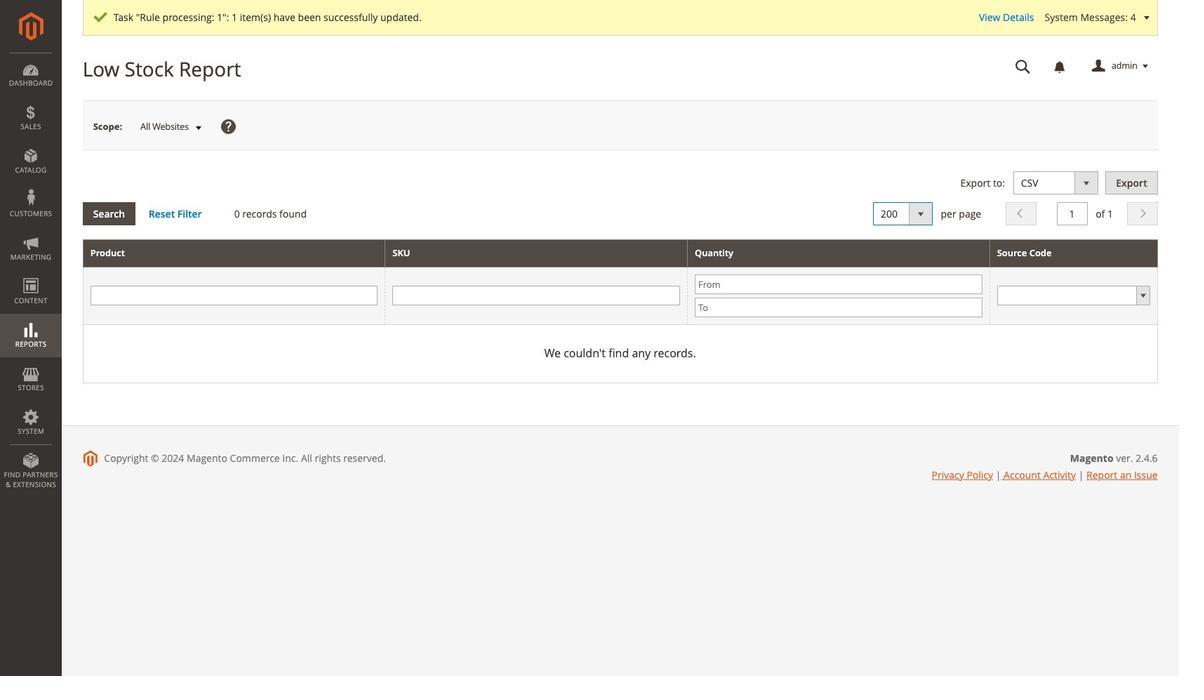 Task type: locate. For each thing, give the bounding box(es) containing it.
None text field
[[1006, 54, 1041, 79], [1057, 202, 1088, 226], [90, 286, 378, 306], [393, 286, 680, 306], [1006, 54, 1041, 79], [1057, 202, 1088, 226], [90, 286, 378, 306], [393, 286, 680, 306]]

menu bar
[[0, 53, 62, 497]]

From text field
[[695, 275, 983, 294]]



Task type: describe. For each thing, give the bounding box(es) containing it.
magento admin panel image
[[19, 12, 43, 41]]

To text field
[[695, 298, 983, 317]]



